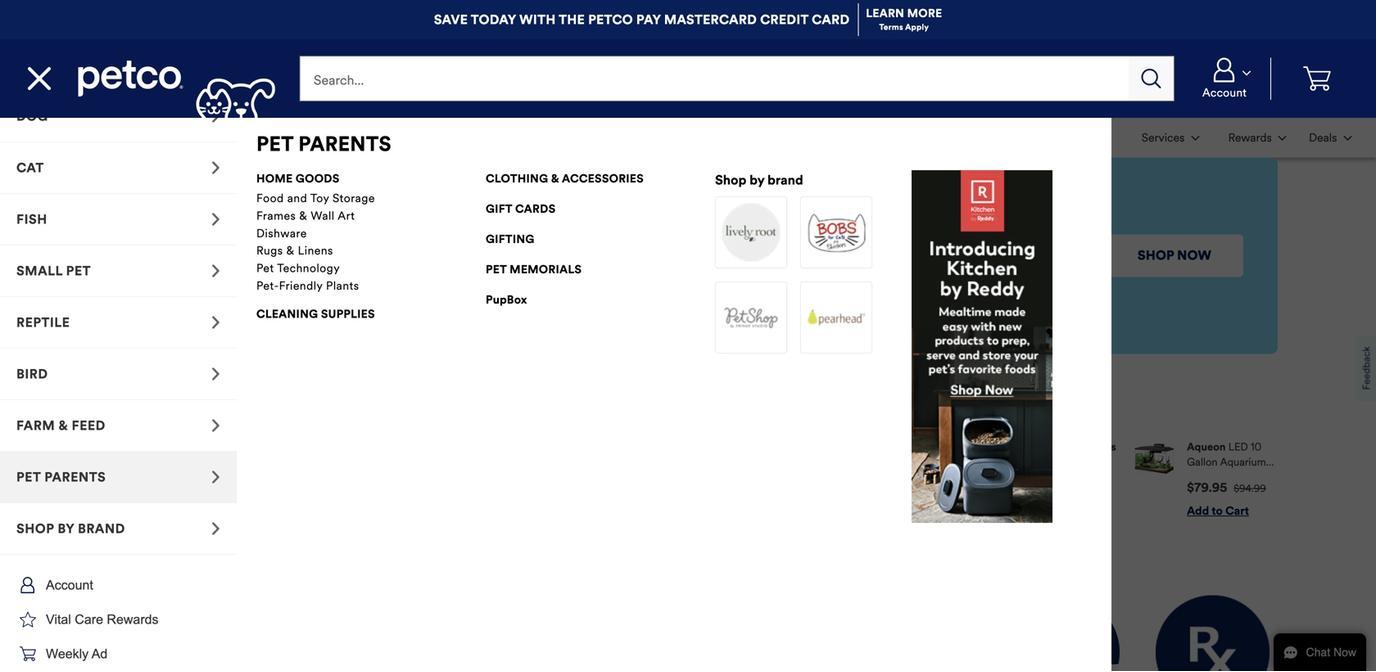 Task type: locate. For each thing, give the bounding box(es) containing it.
0 vertical spatial sign
[[98, 399, 137, 422]]

& down 'dishware'
[[286, 244, 295, 258]]

plants
[[326, 279, 359, 293]]

by
[[750, 172, 765, 188]]

technology
[[277, 261, 340, 276]]

pet for pet parents
[[256, 131, 293, 157]]

cleaning supplies
[[256, 307, 375, 321]]

pet up the home
[[256, 131, 293, 157]]

parents
[[298, 131, 392, 157]]

today
[[471, 11, 516, 28]]

pet memorials
[[486, 263, 582, 277]]

list item
[[0, 0, 237, 39], [0, 39, 237, 91], [13, 118, 157, 158], [157, 118, 322, 158]]

supplies
[[321, 307, 375, 321]]

1 horizontal spatial &
[[299, 209, 308, 223]]

carat right icon 13 button
[[0, 401, 237, 452]]

0 horizontal spatial pet
[[256, 131, 293, 157]]

pupbox link
[[486, 292, 527, 309]]

carat down icon 13 button right search icon
[[1185, 58, 1264, 100]]

linens
[[298, 244, 333, 258]]

brand
[[768, 172, 803, 188]]

in
[[211, 469, 224, 485]]

carat down icon 13 button
[[1185, 58, 1264, 100], [1132, 120, 1209, 156], [1212, 120, 1296, 156]]

pet up 'pupbox'
[[486, 263, 507, 277]]

shop farm & feed image
[[211, 419, 220, 433]]

sign left in
[[98, 399, 137, 422]]

shop cat image
[[211, 161, 220, 175]]

pet memorials link
[[486, 261, 582, 279]]

0 horizontal spatial sign
[[98, 399, 137, 422]]

dishware link
[[256, 226, 428, 241]]

farm and feed deals image
[[1006, 596, 1120, 672]]

4 carat right icon 13 button from the top
[[0, 246, 237, 297]]

0 horizontal spatial &
[[286, 244, 295, 258]]

save today with the petco pay mastercard credit card
[[434, 11, 850, 28]]

shop pet parents image
[[211, 471, 220, 484]]

for
[[162, 399, 187, 422]]

6 carat right icon 13 button from the top
[[0, 349, 237, 401]]

carat down icon 13 image
[[1243, 71, 1251, 76], [1191, 136, 1200, 141], [1279, 136, 1287, 141], [1344, 136, 1352, 141]]

credit
[[760, 11, 809, 28]]

1 vertical spatial pet
[[486, 263, 507, 277]]

dishware
[[256, 226, 307, 241]]

memorials
[[510, 263, 582, 277]]

and
[[287, 191, 307, 206]]

friendly
[[279, 279, 323, 293]]

7 carat right icon 13 button from the top
[[0, 452, 237, 504]]

food and toy storage link
[[256, 191, 428, 206]]

experience
[[98, 423, 195, 446]]

pet parents link
[[256, 131, 392, 157]]

1 horizontal spatial sign
[[177, 469, 207, 485]]

sign left shop pet parents icon
[[177, 469, 207, 485]]

cleaning supplies link
[[256, 306, 375, 323]]

list containing $10.99
[[342, 427, 1278, 532]]

sign for sign in
[[177, 469, 207, 485]]

carat right icon 13 button
[[0, 91, 237, 143], [0, 143, 237, 194], [0, 194, 237, 246], [0, 246, 237, 297], [0, 297, 237, 349], [0, 349, 237, 401], [0, 452, 237, 504], [0, 504, 237, 555]]

&
[[551, 172, 559, 186], [299, 209, 308, 223], [286, 244, 295, 258]]

0 vertical spatial &
[[551, 172, 559, 186]]

2 vertical spatial &
[[286, 244, 295, 258]]

& up cards
[[551, 172, 559, 186]]

pet
[[256, 131, 293, 157], [486, 263, 507, 277]]

art
[[338, 209, 355, 223]]

$79.95
[[1187, 481, 1227, 496]]

& down and
[[299, 209, 308, 223]]

clothing
[[486, 172, 548, 186]]

1 horizontal spatial pet
[[486, 263, 507, 277]]

more
[[907, 6, 942, 20]]

1 vertical spatial sign
[[177, 469, 207, 485]]

pet-friendly plants link
[[256, 279, 428, 293]]

sign
[[98, 399, 137, 422], [177, 469, 207, 485]]

pet for pet memorials
[[486, 263, 507, 277]]

1 carat right icon 13 button from the top
[[0, 91, 237, 143]]

pupbox
[[486, 293, 527, 307]]

gift
[[486, 202, 512, 216]]

sign in for the best experience
[[98, 399, 262, 446]]

2 horizontal spatial &
[[551, 172, 559, 186]]

sign inside button
[[177, 469, 207, 485]]

carat down icon 13 button
[[1300, 120, 1362, 156]]

0 vertical spatial pet
[[256, 131, 293, 157]]

sign inside sign in for the best experience
[[98, 399, 137, 422]]

best
[[224, 399, 262, 422]]

clothing & accessories
[[486, 172, 644, 186]]

pet-
[[256, 279, 279, 293]]

carat down icon 13 button down search icon
[[1132, 120, 1209, 156]]

shop
[[715, 172, 747, 188]]

gifting
[[486, 232, 535, 247]]

petco
[[588, 11, 633, 28]]

apply
[[905, 22, 929, 33]]

$94.99
[[1234, 483, 1266, 495]]

list
[[13, 118, 322, 158], [1131, 118, 1363, 157], [342, 427, 1278, 532]]

pet inside pet memorials link
[[486, 263, 507, 277]]



Task type: vqa. For each thing, say whether or not it's contained in the screenshot.
Search search box
yes



Task type: describe. For each thing, give the bounding box(es) containing it.
shop shop by brand image
[[211, 523, 220, 536]]

learn
[[866, 6, 905, 20]]

carat down icon 13 button left carat down icon 13 dropdown button
[[1212, 120, 1296, 156]]

home goods food and toy storage frames & wall art dishware rugs & linens pet technology pet-friendly plants
[[256, 172, 375, 293]]

2 carat right icon 13 button from the top
[[0, 143, 237, 194]]

carat down icon 13 image inside dropdown button
[[1344, 136, 1352, 141]]

sign for sign in for the best experience
[[98, 399, 137, 422]]

3 carat right icon 13 button from the top
[[0, 194, 237, 246]]

card
[[812, 11, 850, 28]]

$10.99 list item
[[977, 440, 1119, 519]]

wall
[[311, 209, 335, 223]]

pet parents list
[[0, 0, 1112, 672]]

the
[[559, 11, 585, 28]]

1 vertical spatial &
[[299, 209, 308, 223]]

pet
[[256, 261, 274, 276]]

pet pharmacy image
[[1156, 596, 1270, 672]]

frames
[[256, 209, 296, 223]]

sign in link
[[98, 459, 303, 495]]

$79.95 $94.99
[[1187, 481, 1266, 496]]

shop by brand
[[715, 172, 803, 188]]

mastercard
[[664, 11, 757, 28]]

with
[[519, 11, 556, 28]]

home goods link
[[256, 170, 340, 188]]

5 carat right icon 13 button from the top
[[0, 297, 237, 349]]

rugs & linens link
[[256, 244, 428, 258]]

pet parents
[[256, 131, 392, 157]]

the
[[191, 399, 220, 422]]

gift cards
[[486, 202, 556, 216]]

gift cards link
[[486, 201, 556, 218]]

shop fish image
[[211, 213, 220, 226]]

cards
[[515, 202, 556, 216]]

star icon 14 link
[[20, 611, 217, 629]]

Search search field
[[299, 56, 1129, 102]]

learn more link
[[866, 6, 942, 20]]

cleaning
[[256, 307, 318, 321]]

pet parents list item
[[0, 118, 1112, 672]]

sign in
[[177, 469, 224, 485]]

dog deals image
[[107, 596, 220, 672]]

storage
[[333, 191, 375, 206]]

toy
[[310, 191, 329, 206]]

shop dog image
[[211, 110, 220, 123]]

home
[[256, 172, 293, 186]]

learn more terms apply
[[866, 6, 942, 33]]

terms
[[879, 22, 903, 33]]

$10.99
[[1029, 481, 1068, 496]]

8 carat right icon 13 button from the top
[[0, 504, 237, 555]]

shop small pet image
[[211, 265, 220, 278]]

frames & wall art link
[[256, 209, 428, 223]]

goods
[[296, 172, 340, 186]]

save
[[434, 11, 468, 28]]

pay
[[637, 11, 661, 28]]

star icon 14 image
[[20, 612, 36, 629]]

clothing & accessories link
[[486, 170, 644, 188]]

in
[[142, 399, 158, 422]]

accessories
[[562, 172, 644, 186]]

pet technology link
[[256, 261, 428, 276]]

rugs
[[256, 244, 283, 258]]

shop reptile image
[[211, 316, 220, 329]]

shop bird image
[[211, 368, 220, 381]]

search image
[[1142, 69, 1161, 88]]

sign in button
[[98, 459, 303, 495]]

gifting link
[[486, 231, 535, 248]]

carat right icon 13 button inside pet parents list item
[[0, 452, 237, 504]]

$79.95 list item
[[1135, 440, 1278, 519]]

food
[[256, 191, 284, 206]]



